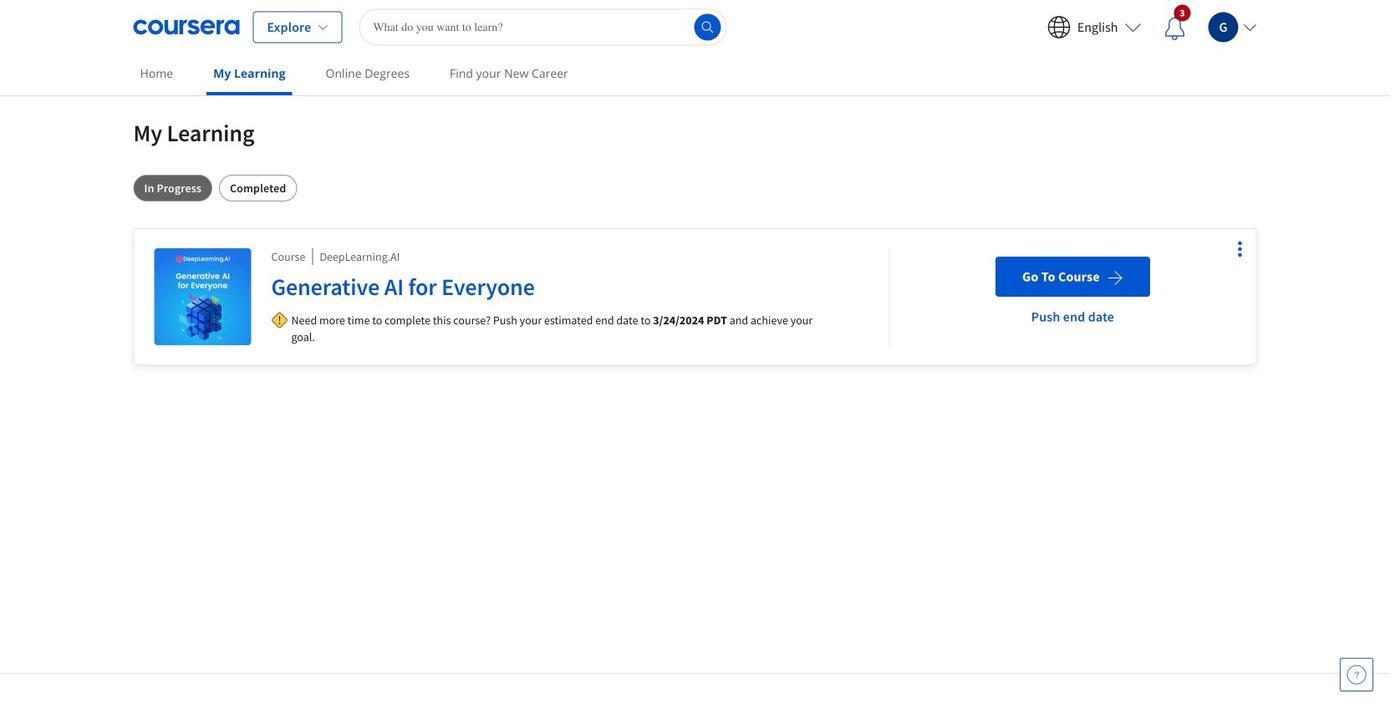 Task type: locate. For each thing, give the bounding box(es) containing it.
tab list
[[133, 175, 1257, 202]]

None search field
[[359, 9, 727, 46]]

generative ai for everyone image
[[154, 248, 251, 345]]



Task type: vqa. For each thing, say whether or not it's contained in the screenshot.
narrowing
no



Task type: describe. For each thing, give the bounding box(es) containing it.
coursera image
[[133, 14, 240, 41]]

What do you want to learn? text field
[[359, 9, 727, 46]]

more option for generative ai for everyone image
[[1229, 238, 1252, 261]]

help center image
[[1347, 665, 1367, 685]]



